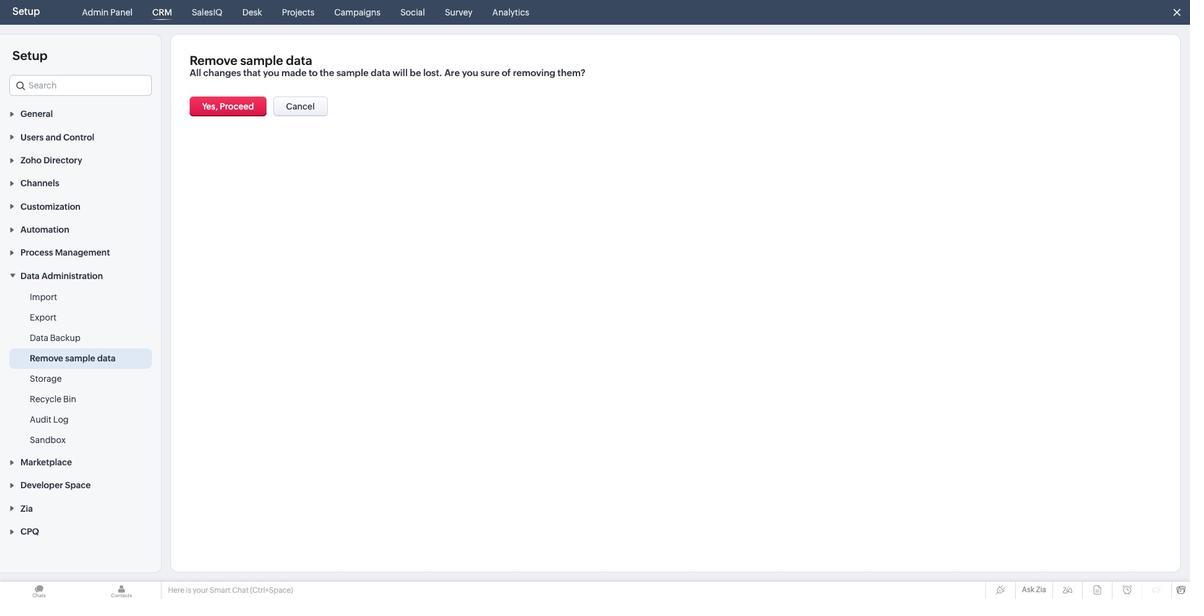 Task type: describe. For each thing, give the bounding box(es) containing it.
zia
[[1036, 586, 1046, 595]]

admin
[[82, 7, 109, 17]]

survey link
[[440, 0, 477, 25]]

setup
[[12, 6, 40, 17]]

chats image
[[0, 583, 78, 600]]

admin panel link
[[77, 0, 137, 25]]

crm link
[[147, 0, 177, 25]]

social link
[[395, 0, 430, 25]]

salesiq link
[[187, 0, 227, 25]]

here
[[168, 587, 184, 596]]

chat
[[232, 587, 249, 596]]

analytics
[[492, 7, 529, 17]]

projects link
[[277, 0, 319, 25]]

ask zia
[[1022, 586, 1046, 595]]

projects
[[282, 7, 314, 17]]

survey
[[445, 7, 473, 17]]

smart
[[210, 587, 231, 596]]



Task type: locate. For each thing, give the bounding box(es) containing it.
crm
[[152, 7, 172, 17]]

desk link
[[237, 0, 267, 25]]

your
[[193, 587, 208, 596]]

contacts image
[[82, 583, 161, 600]]

panel
[[110, 7, 133, 17]]

admin panel
[[82, 7, 133, 17]]

(ctrl+space)
[[250, 587, 293, 596]]

here is your smart chat (ctrl+space)
[[168, 587, 293, 596]]

ask
[[1022, 586, 1034, 595]]

analytics link
[[487, 0, 534, 25]]

desk
[[242, 7, 262, 17]]

is
[[186, 587, 191, 596]]

social
[[400, 7, 425, 17]]

campaigns link
[[329, 0, 385, 25]]

salesiq
[[192, 7, 222, 17]]

campaigns
[[334, 7, 380, 17]]



